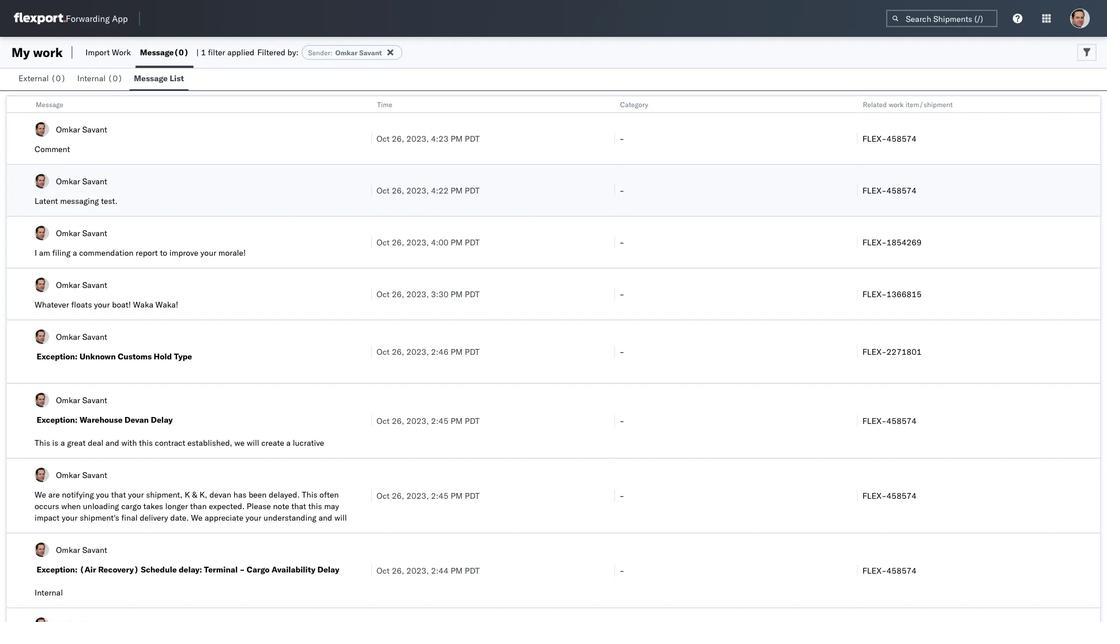 Task type: describe. For each thing, give the bounding box(es) containing it.
delay:
[[179, 565, 202, 575]]

will inside this is a great deal and with this contract established, we will create a lucrative partnership.
[[247, 438, 259, 448]]

2023, for i
[[406, 237, 429, 247]]

oct for exception:
[[377, 347, 390, 357]]

type
[[174, 352, 192, 362]]

(0) for message (0)
[[174, 47, 189, 57]]

internal for internal
[[35, 588, 63, 598]]

sender
[[308, 48, 330, 57]]

flex- 458574 for latent
[[863, 185, 917, 196]]

8 omkar savant from the top
[[56, 545, 107, 555]]

6 omkar savant from the top
[[56, 395, 107, 405]]

:
[[330, 48, 333, 57]]

is
[[52, 438, 58, 448]]

internal (0) button
[[73, 68, 129, 91]]

internal for internal (0)
[[77, 73, 106, 83]]

i am filing a commendation report to improve your morale!
[[35, 248, 246, 258]]

waka
[[133, 300, 153, 310]]

exception: unknown customs hold type
[[37, 352, 192, 362]]

devan
[[125, 415, 149, 425]]

work for my
[[33, 44, 63, 60]]

8 pdt from the top
[[465, 566, 480, 576]]

omkar savant for i
[[56, 228, 107, 238]]

pm for i
[[451, 237, 463, 247]]

report
[[136, 248, 158, 258]]

pdt for whatever
[[465, 289, 480, 299]]

message (0)
[[140, 47, 189, 57]]

appreciate
[[205, 513, 243, 523]]

this inside this is a great deal and with this contract established, we will create a lucrative partnership.
[[35, 438, 50, 448]]

0 horizontal spatial a
[[61, 438, 65, 448]]

established,
[[187, 438, 232, 448]]

has
[[233, 490, 247, 500]]

omkar savant for we
[[56, 470, 107, 480]]

omkar for comment
[[56, 124, 80, 134]]

omkar savant for exception:
[[56, 332, 107, 342]]

latent messaging test.
[[35, 196, 118, 206]]

messaging
[[60, 196, 99, 206]]

1 horizontal spatial delay
[[318, 565, 339, 575]]

flex- for we
[[863, 491, 887, 501]]

resize handle column header for message
[[358, 96, 371, 623]]

savant for i
[[82, 228, 107, 238]]

omkar savant for whatever
[[56, 280, 107, 290]]

1 vertical spatial we
[[191, 513, 203, 523]]

unknown
[[80, 352, 116, 362]]

2 horizontal spatial a
[[286, 438, 291, 448]]

flex- for comment
[[863, 134, 887, 144]]

2271801
[[887, 347, 922, 357]]

|
[[196, 47, 199, 57]]

omkar for latent
[[56, 176, 80, 186]]

delivery
[[140, 513, 168, 523]]

commendation
[[79, 248, 134, 258]]

this is a great deal and with this contract established, we will create a lucrative partnership.
[[35, 438, 324, 460]]

flex- 458574 for we
[[863, 491, 917, 501]]

oct for whatever
[[377, 289, 390, 299]]

8 2023, from the top
[[406, 566, 429, 576]]

omkar up warehouse
[[56, 395, 80, 405]]

exception: for exception: unknown customs hold type
[[37, 352, 78, 362]]

2 oct 26, 2023, 2:45 pm pdt from the top
[[377, 491, 480, 501]]

flex- for latent
[[863, 185, 887, 196]]

please
[[247, 502, 271, 512]]

whatever
[[35, 300, 69, 310]]

pdt for exception:
[[465, 347, 480, 357]]

(air
[[80, 565, 96, 575]]

savant for comment
[[82, 124, 107, 134]]

omkar up "(air"
[[56, 545, 80, 555]]

schedule
[[141, 565, 177, 575]]

devan
[[210, 490, 231, 500]]

import
[[86, 47, 110, 57]]

when
[[61, 502, 81, 512]]

savant for whatever
[[82, 280, 107, 290]]

8 oct from the top
[[377, 566, 390, 576]]

pdt for comment
[[465, 134, 480, 144]]

omkar for whatever
[[56, 280, 80, 290]]

pm for comment
[[451, 134, 463, 144]]

26, for comment
[[392, 134, 404, 144]]

terminal
[[204, 565, 238, 575]]

the
[[95, 525, 107, 535]]

been
[[249, 490, 267, 500]]

this inside this is a great deal and with this contract established, we will create a lucrative partnership.
[[139, 438, 153, 448]]

4:00
[[431, 237, 449, 247]]

create
[[261, 438, 284, 448]]

5 flex- 458574 from the top
[[863, 566, 917, 576]]

hold
[[154, 352, 172, 362]]

savant up "(air"
[[82, 545, 107, 555]]

recovery)
[[98, 565, 139, 575]]

partnership.
[[35, 450, 80, 460]]

message for list
[[134, 73, 168, 83]]

oct 26, 2023, 3:30 pm pdt
[[377, 289, 480, 299]]

item/shipment
[[906, 100, 953, 109]]

omkar for i
[[56, 228, 80, 238]]

final
[[121, 513, 138, 523]]

boat!
[[112, 300, 131, 310]]

savant for latent
[[82, 176, 107, 186]]

458574 for we
[[887, 491, 917, 501]]

we
[[235, 438, 245, 448]]

to
[[160, 248, 167, 258]]

related
[[863, 100, 887, 109]]

oct for we
[[377, 491, 390, 501]]

delayed.
[[269, 490, 300, 500]]

pm for whatever
[[451, 289, 463, 299]]

possible.
[[238, 525, 271, 535]]

will inside we are notifying you that your shipment, k & k, devan has been delayed. this often occurs when unloading cargo takes longer than expected. please note that this may impact your shipment's final delivery date. we appreciate your understanding and will update you with the status of your shipment as soon as possible.
[[334, 513, 347, 523]]

oct 26, 2023, 4:22 pm pdt
[[377, 185, 480, 196]]

k,
[[200, 490, 207, 500]]

oct 26, 2023, 4:00 pm pdt
[[377, 237, 480, 247]]

0 vertical spatial delay
[[151, 415, 173, 425]]

resize handle column header for category
[[844, 96, 857, 623]]

comment
[[35, 144, 70, 154]]

flex- 1366815
[[863, 289, 922, 299]]

improve
[[169, 248, 198, 258]]

related work item/shipment
[[863, 100, 953, 109]]

than
[[190, 502, 207, 512]]

my
[[12, 44, 30, 60]]

1366815
[[887, 289, 922, 299]]

flex- for exception:
[[863, 347, 887, 357]]

2023, for we
[[406, 491, 429, 501]]

- for we
[[620, 491, 625, 501]]

deal
[[88, 438, 103, 448]]

6 26, from the top
[[392, 416, 404, 426]]

pm for we
[[451, 491, 463, 501]]

cargo
[[121, 502, 141, 512]]

26, for exception:
[[392, 347, 404, 357]]

458574 for latent
[[887, 185, 917, 196]]

0 vertical spatial you
[[96, 490, 109, 500]]

this inside we are notifying you that your shipment, k & k, devan has been delayed. this often occurs when unloading cargo takes longer than expected. please note that this may impact your shipment's final delivery date. we appreciate your understanding and will update you with the status of your shipment as soon as possible.
[[302, 490, 317, 500]]

floats
[[71, 300, 92, 310]]

filter
[[208, 47, 225, 57]]

(0) for external (0)
[[51, 73, 66, 83]]

flex- 2271801
[[863, 347, 922, 357]]

often
[[320, 490, 339, 500]]

status
[[109, 525, 132, 535]]

1 horizontal spatial a
[[73, 248, 77, 258]]

waka!
[[155, 300, 178, 310]]

category
[[620, 100, 648, 109]]

1 horizontal spatial that
[[291, 502, 306, 512]]

pm for latent
[[451, 185, 463, 196]]

with inside we are notifying you that your shipment, k & k, devan has been delayed. this often occurs when unloading cargo takes longer than expected. please note that this may impact your shipment's final delivery date. we appreciate your understanding and will update you with the status of your shipment as soon as possible.
[[77, 525, 93, 535]]

import work
[[86, 47, 131, 57]]

pdt for latent
[[465, 185, 480, 196]]

4:22
[[431, 185, 449, 196]]

exception: warehouse devan delay
[[37, 415, 173, 425]]



Task type: vqa. For each thing, say whether or not it's contained in the screenshot.
first LFD (Demurrage) - - from the bottom of the page
no



Task type: locate. For each thing, give the bounding box(es) containing it.
a
[[73, 248, 77, 258], [61, 438, 65, 448], [286, 438, 291, 448]]

1 exception: from the top
[[37, 352, 78, 362]]

may
[[324, 502, 339, 512]]

filing
[[52, 248, 71, 258]]

3 flex- from the top
[[863, 237, 887, 247]]

&
[[192, 490, 197, 500]]

lucrative
[[293, 438, 324, 448]]

1 flex- 458574 from the top
[[863, 134, 917, 144]]

exception: up is
[[37, 415, 78, 425]]

as
[[197, 525, 206, 535], [228, 525, 236, 535]]

resize handle column header for related work item/shipment
[[1087, 96, 1100, 623]]

work
[[112, 47, 131, 57]]

applied
[[227, 47, 254, 57]]

1 vertical spatial delay
[[318, 565, 339, 575]]

4 pdt from the top
[[465, 289, 480, 299]]

4 2023, from the top
[[406, 289, 429, 299]]

Search Shipments (/) text field
[[886, 10, 998, 27]]

3:30
[[431, 289, 449, 299]]

1 omkar savant from the top
[[56, 124, 107, 134]]

458574 for comment
[[887, 134, 917, 144]]

0 horizontal spatial delay
[[151, 415, 173, 425]]

warehouse
[[80, 415, 123, 425]]

whatever floats your boat! waka waka!
[[35, 300, 178, 310]]

pdt for we
[[465, 491, 480, 501]]

2 exception: from the top
[[37, 415, 78, 425]]

external (0)
[[18, 73, 66, 83]]

this left is
[[35, 438, 50, 448]]

forwarding app link
[[14, 13, 128, 24]]

0 vertical spatial and
[[105, 438, 119, 448]]

unloading
[[83, 502, 119, 512]]

and
[[105, 438, 119, 448], [319, 513, 332, 523]]

oct 26, 2023, 4:23 pm pdt
[[377, 134, 480, 144]]

cargo
[[247, 565, 270, 575]]

-
[[620, 134, 625, 144], [620, 185, 625, 196], [620, 237, 625, 247], [620, 289, 625, 299], [620, 347, 625, 357], [620, 416, 625, 426], [620, 491, 625, 501], [240, 565, 245, 575], [620, 566, 625, 576]]

1854269
[[887, 237, 922, 247]]

omkar up floats
[[56, 280, 80, 290]]

savant up whatever floats your boat! waka waka!
[[82, 280, 107, 290]]

5 pm from the top
[[451, 347, 463, 357]]

omkar for exception:
[[56, 332, 80, 342]]

pm for exception:
[[451, 347, 463, 357]]

(0) right external
[[51, 73, 66, 83]]

0 horizontal spatial you
[[62, 525, 75, 535]]

omkar right :
[[335, 48, 358, 57]]

2 oct from the top
[[377, 185, 390, 196]]

your down when
[[62, 513, 78, 523]]

message up message list
[[140, 47, 174, 57]]

6 oct from the top
[[377, 416, 390, 426]]

- for i
[[620, 237, 625, 247]]

will right we on the left bottom of the page
[[247, 438, 259, 448]]

test.
[[101, 196, 118, 206]]

2 flex- 458574 from the top
[[863, 185, 917, 196]]

work up the external (0)
[[33, 44, 63, 60]]

2 2023, from the top
[[406, 185, 429, 196]]

internal
[[77, 73, 106, 83], [35, 588, 63, 598]]

1 horizontal spatial with
[[121, 438, 137, 448]]

0 vertical spatial exception:
[[37, 352, 78, 362]]

1 vertical spatial work
[[889, 100, 904, 109]]

2 flex- from the top
[[863, 185, 887, 196]]

0 vertical spatial that
[[111, 490, 126, 500]]

6 pm from the top
[[451, 416, 463, 426]]

1 vertical spatial that
[[291, 502, 306, 512]]

| 1 filter applied filtered by:
[[196, 47, 299, 57]]

omkar savant up "(air"
[[56, 545, 107, 555]]

2:44
[[431, 566, 449, 576]]

0 horizontal spatial as
[[197, 525, 206, 535]]

0 vertical spatial this
[[139, 438, 153, 448]]

7 26, from the top
[[392, 491, 404, 501]]

omkar savant for comment
[[56, 124, 107, 134]]

2023, for exception:
[[406, 347, 429, 357]]

that up understanding
[[291, 502, 306, 512]]

0 horizontal spatial this
[[139, 438, 153, 448]]

with down devan
[[121, 438, 137, 448]]

flex- 1854269
[[863, 237, 922, 247]]

customs
[[118, 352, 152, 362]]

5 458574 from the top
[[887, 566, 917, 576]]

omkar savant up unknown
[[56, 332, 107, 342]]

import work button
[[81, 37, 135, 68]]

your up cargo
[[128, 490, 144, 500]]

exception: for exception: (air recovery) schedule delay: terminal - cargo availability delay
[[37, 565, 78, 575]]

this left often at the bottom left of the page
[[302, 490, 317, 500]]

am
[[39, 248, 50, 258]]

my work
[[12, 44, 63, 60]]

1 horizontal spatial and
[[319, 513, 332, 523]]

with left the the
[[77, 525, 93, 535]]

1 horizontal spatial this
[[302, 490, 317, 500]]

a right filing
[[73, 248, 77, 258]]

(0)
[[174, 47, 189, 57], [51, 73, 66, 83], [108, 73, 123, 83]]

2 458574 from the top
[[887, 185, 917, 196]]

your left boat! on the left top of page
[[94, 300, 110, 310]]

this inside we are notifying you that your shipment, k & k, devan has been delayed. this often occurs when unloading cargo takes longer than expected. please note that this may impact your shipment's final delivery date. we appreciate your understanding and will update you with the status of your shipment as soon as possible.
[[308, 502, 322, 512]]

7 omkar savant from the top
[[56, 470, 107, 480]]

1 vertical spatial exception:
[[37, 415, 78, 425]]

savant up warehouse
[[82, 395, 107, 405]]

filtered
[[257, 47, 285, 57]]

1 vertical spatial with
[[77, 525, 93, 535]]

savant down internal (0) button
[[82, 124, 107, 134]]

omkar for we
[[56, 470, 80, 480]]

1 oct 26, 2023, 2:45 pm pdt from the top
[[377, 416, 480, 426]]

savant right :
[[359, 48, 382, 57]]

4 26, from the top
[[392, 289, 404, 299]]

savant up unknown
[[82, 332, 107, 342]]

occurs
[[35, 502, 59, 512]]

3 resize handle column header from the left
[[844, 96, 857, 623]]

flex- for i
[[863, 237, 887, 247]]

exception: for exception: warehouse devan delay
[[37, 415, 78, 425]]

7 flex- from the top
[[863, 491, 887, 501]]

omkar savant up warehouse
[[56, 395, 107, 405]]

0 vertical spatial this
[[35, 438, 50, 448]]

message down external (0) button
[[36, 100, 63, 109]]

0 horizontal spatial will
[[247, 438, 259, 448]]

0 vertical spatial work
[[33, 44, 63, 60]]

0 horizontal spatial internal
[[35, 588, 63, 598]]

1 horizontal spatial will
[[334, 513, 347, 523]]

2 2:45 from the top
[[431, 491, 449, 501]]

notifying
[[62, 490, 94, 500]]

delay right the availability
[[318, 565, 339, 575]]

shipment
[[161, 525, 195, 535]]

great
[[67, 438, 86, 448]]

1 2023, from the top
[[406, 134, 429, 144]]

4 flex- from the top
[[863, 289, 887, 299]]

takes
[[143, 502, 163, 512]]

and down may
[[319, 513, 332, 523]]

and inside this is a great deal and with this contract established, we will create a lucrative partnership.
[[105, 438, 119, 448]]

7 pm from the top
[[451, 491, 463, 501]]

app
[[112, 13, 128, 24]]

0 vertical spatial message
[[140, 47, 174, 57]]

omkar up comment
[[56, 124, 80, 134]]

you
[[96, 490, 109, 500], [62, 525, 75, 535]]

1 vertical spatial will
[[334, 513, 347, 523]]

external (0) button
[[14, 68, 73, 91]]

omkar savant up notifying on the left bottom of page
[[56, 470, 107, 480]]

forwarding app
[[66, 13, 128, 24]]

update
[[35, 525, 60, 535]]

longer
[[165, 502, 188, 512]]

delay up contract
[[151, 415, 173, 425]]

6 pdt from the top
[[465, 416, 480, 426]]

0 horizontal spatial that
[[111, 490, 126, 500]]

with
[[121, 438, 137, 448], [77, 525, 93, 535]]

we down than
[[191, 513, 203, 523]]

message for (0)
[[140, 47, 174, 57]]

7 oct from the top
[[377, 491, 390, 501]]

of
[[134, 525, 141, 535]]

3 flex- 458574 from the top
[[863, 416, 917, 426]]

2 vertical spatial message
[[36, 100, 63, 109]]

5 flex- from the top
[[863, 347, 887, 357]]

5 2023, from the top
[[406, 347, 429, 357]]

2 vertical spatial exception:
[[37, 565, 78, 575]]

you up 'unloading'
[[96, 490, 109, 500]]

2 resize handle column header from the left
[[601, 96, 614, 623]]

pdt for i
[[465, 237, 480, 247]]

with inside this is a great deal and with this contract established, we will create a lucrative partnership.
[[121, 438, 137, 448]]

contract
[[155, 438, 185, 448]]

list
[[170, 73, 184, 83]]

1 flex- from the top
[[863, 134, 887, 144]]

3 458574 from the top
[[887, 416, 917, 426]]

your down delivery
[[143, 525, 159, 535]]

k
[[185, 490, 190, 500]]

0 vertical spatial 2:45
[[431, 416, 449, 426]]

2 horizontal spatial (0)
[[174, 47, 189, 57]]

3 exception: from the top
[[37, 565, 78, 575]]

you right update
[[62, 525, 75, 535]]

exception: left "(air"
[[37, 565, 78, 575]]

shipment,
[[146, 490, 183, 500]]

omkar savant up comment
[[56, 124, 107, 134]]

will down may
[[334, 513, 347, 523]]

0 horizontal spatial (0)
[[51, 73, 66, 83]]

1 horizontal spatial we
[[191, 513, 203, 523]]

1 horizontal spatial (0)
[[108, 73, 123, 83]]

omkar up filing
[[56, 228, 80, 238]]

(0) for internal (0)
[[108, 73, 123, 83]]

- for whatever
[[620, 289, 625, 299]]

3 26, from the top
[[392, 237, 404, 247]]

4 omkar savant from the top
[[56, 280, 107, 290]]

savant up the commendation at the left of the page
[[82, 228, 107, 238]]

1 2:45 from the top
[[431, 416, 449, 426]]

omkar down floats
[[56, 332, 80, 342]]

omkar savant up messaging
[[56, 176, 107, 186]]

oct 26, 2023, 2:46 pm pdt
[[377, 347, 480, 357]]

resize handle column header
[[358, 96, 371, 623], [601, 96, 614, 623], [844, 96, 857, 623], [1087, 96, 1100, 623]]

1 horizontal spatial internal
[[77, 73, 106, 83]]

and right deal
[[105, 438, 119, 448]]

that
[[111, 490, 126, 500], [291, 502, 306, 512]]

8 pm from the top
[[451, 566, 463, 576]]

omkar up notifying on the left bottom of page
[[56, 470, 80, 480]]

exception:
[[37, 352, 78, 362], [37, 415, 78, 425], [37, 565, 78, 575]]

1 vertical spatial oct 26, 2023, 2:45 pm pdt
[[377, 491, 480, 501]]

we up occurs
[[35, 490, 46, 500]]

savant up notifying on the left bottom of page
[[82, 470, 107, 480]]

morale!
[[218, 248, 246, 258]]

1 horizontal spatial as
[[228, 525, 236, 535]]

0 vertical spatial we
[[35, 490, 46, 500]]

savant for exception:
[[82, 332, 107, 342]]

resize handle column header for time
[[601, 96, 614, 623]]

2 omkar savant from the top
[[56, 176, 107, 186]]

2023, for comment
[[406, 134, 429, 144]]

26, for whatever
[[392, 289, 404, 299]]

- for latent
[[620, 185, 625, 196]]

1 vertical spatial this
[[308, 502, 322, 512]]

a right create on the left
[[286, 438, 291, 448]]

4 resize handle column header from the left
[[1087, 96, 1100, 623]]

3 2023, from the top
[[406, 237, 429, 247]]

flex- for whatever
[[863, 289, 887, 299]]

4 flex- 458574 from the top
[[863, 491, 917, 501]]

this left contract
[[139, 438, 153, 448]]

26, for i
[[392, 237, 404, 247]]

expected.
[[209, 502, 245, 512]]

2023, for latent
[[406, 185, 429, 196]]

8 flex- from the top
[[863, 566, 887, 576]]

5 oct from the top
[[377, 347, 390, 357]]

internal (0)
[[77, 73, 123, 83]]

message list button
[[129, 68, 189, 91]]

sender : omkar savant
[[308, 48, 382, 57]]

i
[[35, 248, 37, 258]]

8 26, from the top
[[392, 566, 404, 576]]

5 pdt from the top
[[465, 347, 480, 357]]

4 458574 from the top
[[887, 491, 917, 501]]

26, for we
[[392, 491, 404, 501]]

oct for comment
[[377, 134, 390, 144]]

3 oct from the top
[[377, 237, 390, 247]]

latent
[[35, 196, 58, 206]]

work for related
[[889, 100, 904, 109]]

6 flex- from the top
[[863, 416, 887, 426]]

0 horizontal spatial work
[[33, 44, 63, 60]]

3 pm from the top
[[451, 237, 463, 247]]

0 horizontal spatial and
[[105, 438, 119, 448]]

2 pm from the top
[[451, 185, 463, 196]]

savant up test.
[[82, 176, 107, 186]]

savant for we
[[82, 470, 107, 480]]

and inside we are notifying you that your shipment, k & k, devan has been delayed. this often occurs when unloading cargo takes longer than expected. please note that this may impact your shipment's final delivery date. we appreciate your understanding and will update you with the status of your shipment as soon as possible.
[[319, 513, 332, 523]]

message left the list
[[134, 73, 168, 83]]

2023, for whatever
[[406, 289, 429, 299]]

3 omkar savant from the top
[[56, 228, 107, 238]]

1 vertical spatial internal
[[35, 588, 63, 598]]

message list
[[134, 73, 184, 83]]

internal inside button
[[77, 73, 106, 83]]

4 oct from the top
[[377, 289, 390, 299]]

1 vertical spatial and
[[319, 513, 332, 523]]

omkar savant up floats
[[56, 280, 107, 290]]

1 horizontal spatial this
[[308, 502, 322, 512]]

by:
[[288, 47, 299, 57]]

(0) down "work"
[[108, 73, 123, 83]]

6 2023, from the top
[[406, 416, 429, 426]]

omkar
[[335, 48, 358, 57], [56, 124, 80, 134], [56, 176, 80, 186], [56, 228, 80, 238], [56, 280, 80, 290], [56, 332, 80, 342], [56, 395, 80, 405], [56, 470, 80, 480], [56, 545, 80, 555]]

0 vertical spatial with
[[121, 438, 137, 448]]

1 26, from the top
[[392, 134, 404, 144]]

your left morale!
[[200, 248, 216, 258]]

1 458574 from the top
[[887, 134, 917, 144]]

0 vertical spatial will
[[247, 438, 259, 448]]

external
[[18, 73, 49, 83]]

1 horizontal spatial work
[[889, 100, 904, 109]]

omkar savant for latent
[[56, 176, 107, 186]]

2:46
[[431, 347, 449, 357]]

oct for i
[[377, 237, 390, 247]]

3 pdt from the top
[[465, 237, 480, 247]]

we are notifying you that your shipment, k & k, devan has been delayed. this often occurs when unloading cargo takes longer than expected. please note that this may impact your shipment's final delivery date. we appreciate your understanding and will update you with the status of your shipment as soon as possible.
[[35, 490, 347, 535]]

as down 'appreciate'
[[228, 525, 236, 535]]

26,
[[392, 134, 404, 144], [392, 185, 404, 196], [392, 237, 404, 247], [392, 289, 404, 299], [392, 347, 404, 357], [392, 416, 404, 426], [392, 491, 404, 501], [392, 566, 404, 576]]

4:23
[[431, 134, 449, 144]]

omkar up latent messaging test.
[[56, 176, 80, 186]]

0 horizontal spatial this
[[35, 438, 50, 448]]

0 vertical spatial oct 26, 2023, 2:45 pm pdt
[[377, 416, 480, 426]]

1 vertical spatial 2:45
[[431, 491, 449, 501]]

2 pdt from the top
[[465, 185, 480, 196]]

2 26, from the top
[[392, 185, 404, 196]]

4 pm from the top
[[451, 289, 463, 299]]

- for comment
[[620, 134, 625, 144]]

5 omkar savant from the top
[[56, 332, 107, 342]]

omkar savant
[[56, 124, 107, 134], [56, 176, 107, 186], [56, 228, 107, 238], [56, 280, 107, 290], [56, 332, 107, 342], [56, 395, 107, 405], [56, 470, 107, 480], [56, 545, 107, 555]]

flex- 458574
[[863, 134, 917, 144], [863, 185, 917, 196], [863, 416, 917, 426], [863, 491, 917, 501], [863, 566, 917, 576]]

oct for latent
[[377, 185, 390, 196]]

1 horizontal spatial you
[[96, 490, 109, 500]]

flex- 458574 for comment
[[863, 134, 917, 144]]

1 vertical spatial this
[[302, 490, 317, 500]]

1 as from the left
[[197, 525, 206, 535]]

0 vertical spatial internal
[[77, 73, 106, 83]]

1 vertical spatial message
[[134, 73, 168, 83]]

omkar savant up filing
[[56, 228, 107, 238]]

1 pdt from the top
[[465, 134, 480, 144]]

message inside button
[[134, 73, 168, 83]]

0 horizontal spatial with
[[77, 525, 93, 535]]

7 pdt from the top
[[465, 491, 480, 501]]

soon
[[208, 525, 226, 535]]

1 resize handle column header from the left
[[358, 96, 371, 623]]

as left soon
[[197, 525, 206, 535]]

your up possible.
[[246, 513, 261, 523]]

(0) left |
[[174, 47, 189, 57]]

0 horizontal spatial we
[[35, 490, 46, 500]]

this left may
[[308, 502, 322, 512]]

26, for latent
[[392, 185, 404, 196]]

7 2023, from the top
[[406, 491, 429, 501]]

savant
[[359, 48, 382, 57], [82, 124, 107, 134], [82, 176, 107, 186], [82, 228, 107, 238], [82, 280, 107, 290], [82, 332, 107, 342], [82, 395, 107, 405], [82, 470, 107, 480], [82, 545, 107, 555]]

a right is
[[61, 438, 65, 448]]

exception: (air recovery) schedule delay: terminal - cargo availability delay
[[37, 565, 339, 575]]

that up cargo
[[111, 490, 126, 500]]

work right the 'related' at the top right of page
[[889, 100, 904, 109]]

flexport. image
[[14, 13, 66, 24]]

exception: left unknown
[[37, 352, 78, 362]]

forwarding
[[66, 13, 110, 24]]

1 oct from the top
[[377, 134, 390, 144]]

1 pm from the top
[[451, 134, 463, 144]]

2 as from the left
[[228, 525, 236, 535]]

5 26, from the top
[[392, 347, 404, 357]]

1 vertical spatial you
[[62, 525, 75, 535]]

- for exception:
[[620, 347, 625, 357]]



